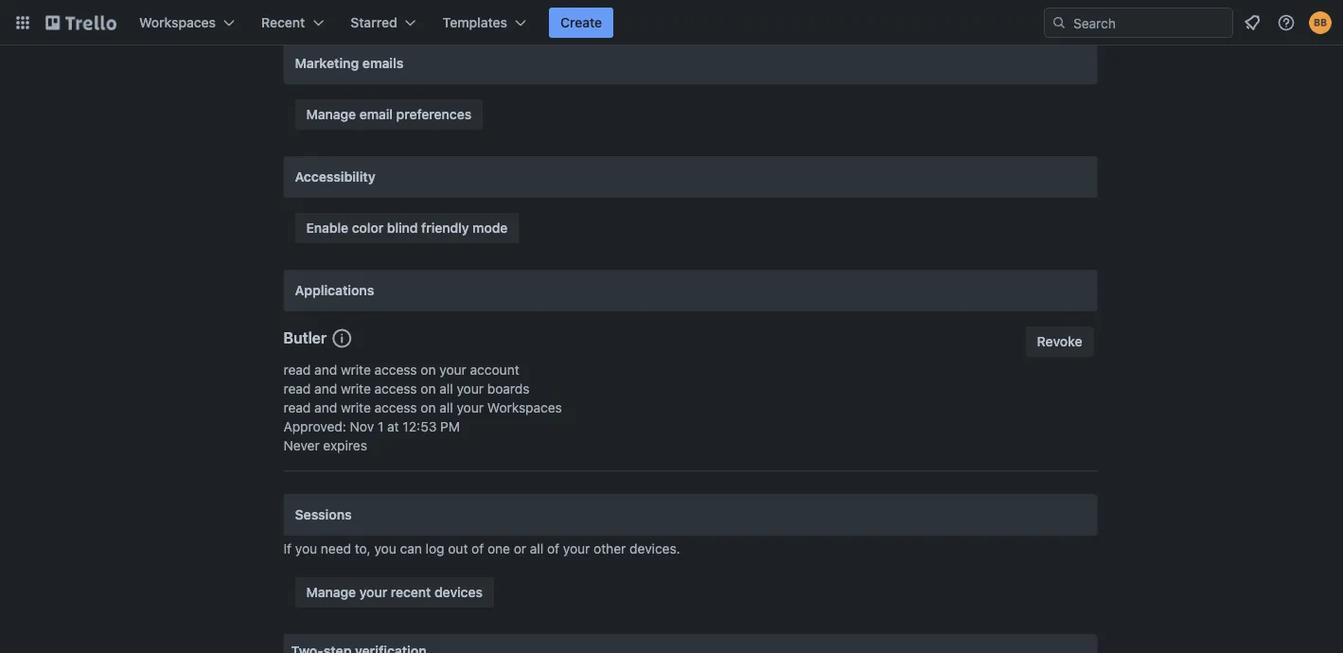 Task type: locate. For each thing, give the bounding box(es) containing it.
pm
[[440, 419, 460, 435]]

of right out
[[472, 541, 484, 557]]

manage
[[306, 107, 356, 122], [306, 585, 356, 600]]

marketing emails
[[295, 55, 404, 71]]

butler
[[284, 329, 327, 347]]

starred
[[351, 15, 397, 30]]

2 access from the top
[[375, 381, 417, 397]]

workspaces inside popup button
[[139, 15, 216, 30]]

Search field
[[1067, 9, 1233, 37]]

3 read from the top
[[284, 400, 311, 416]]

1 on from the top
[[421, 362, 436, 378]]

enable color blind friendly mode link
[[295, 213, 519, 243]]

1 horizontal spatial workspaces
[[487, 400, 562, 416]]

approved:
[[284, 419, 346, 435]]

2 manage from the top
[[306, 585, 356, 600]]

0 horizontal spatial of
[[472, 541, 484, 557]]

2 vertical spatial on
[[421, 400, 436, 416]]

1 horizontal spatial you
[[374, 541, 397, 557]]

2 you from the left
[[374, 541, 397, 557]]

1 you from the left
[[295, 541, 317, 557]]

you right if
[[295, 541, 317, 557]]

1 manage from the top
[[306, 107, 356, 122]]

one
[[488, 541, 510, 557]]

1 vertical spatial and
[[314, 381, 337, 397]]

0 vertical spatial on
[[421, 362, 436, 378]]

manage down need
[[306, 585, 356, 600]]

other
[[594, 541, 626, 557]]

and
[[314, 362, 337, 378], [314, 381, 337, 397], [314, 400, 337, 416]]

account
[[470, 362, 519, 378]]

to,
[[355, 541, 371, 557]]

manage left email
[[306, 107, 356, 122]]

write
[[341, 362, 371, 378], [341, 381, 371, 397], [341, 400, 371, 416]]

1 vertical spatial manage
[[306, 585, 356, 600]]

recent
[[261, 15, 305, 30]]

back to home image
[[45, 8, 116, 38]]

enable
[[306, 220, 349, 236]]

2 vertical spatial access
[[375, 400, 417, 416]]

or
[[514, 541, 526, 557]]

applications
[[295, 283, 374, 298]]

0 horizontal spatial workspaces
[[139, 15, 216, 30]]

manage your recent devices
[[306, 585, 483, 600]]

read and write access on your account read and write access on all your boards read and write access on all your workspaces approved: nov 1 at 12:53 pm never expires
[[284, 362, 562, 454]]

bob builder (bobbuilder40) image
[[1309, 11, 1332, 34]]

1 and from the top
[[314, 362, 337, 378]]

all
[[440, 381, 453, 397], [440, 400, 453, 416], [530, 541, 544, 557]]

2 on from the top
[[421, 381, 436, 397]]

of right or
[[547, 541, 560, 557]]

email
[[360, 107, 393, 122]]

0 vertical spatial read
[[284, 362, 311, 378]]

enable color blind friendly mode
[[306, 220, 508, 236]]

2 read from the top
[[284, 381, 311, 397]]

0 horizontal spatial you
[[295, 541, 317, 557]]

None button
[[1026, 327, 1094, 357]]

1 vertical spatial workspaces
[[487, 400, 562, 416]]

0 vertical spatial manage
[[306, 107, 356, 122]]

mode
[[473, 220, 508, 236]]

1 vertical spatial read
[[284, 381, 311, 397]]

2 vertical spatial read
[[284, 400, 311, 416]]

2 of from the left
[[547, 541, 560, 557]]

1
[[378, 419, 384, 435]]

access
[[375, 362, 417, 378], [375, 381, 417, 397], [375, 400, 417, 416]]

marketing
[[295, 55, 359, 71]]

if you need to, you can log out of one or all of your other devices.
[[284, 541, 680, 557]]

workspaces
[[139, 15, 216, 30], [487, 400, 562, 416]]

1 read from the top
[[284, 362, 311, 378]]

0 vertical spatial access
[[375, 362, 417, 378]]

at
[[387, 419, 399, 435]]

your
[[440, 362, 467, 378], [457, 381, 484, 397], [457, 400, 484, 416], [563, 541, 590, 557], [360, 585, 387, 600]]

devices
[[435, 585, 483, 600]]

you
[[295, 541, 317, 557], [374, 541, 397, 557]]

your left other
[[563, 541, 590, 557]]

2 vertical spatial and
[[314, 400, 337, 416]]

of
[[472, 541, 484, 557], [547, 541, 560, 557]]

nov
[[350, 419, 374, 435]]

you right to,
[[374, 541, 397, 557]]

1 vertical spatial on
[[421, 381, 436, 397]]

1 vertical spatial write
[[341, 381, 371, 397]]

0 vertical spatial and
[[314, 362, 337, 378]]

sessions
[[295, 507, 352, 523]]

1 vertical spatial access
[[375, 381, 417, 397]]

emails
[[362, 55, 404, 71]]

manage for manage your recent devices
[[306, 585, 356, 600]]

starred button
[[339, 8, 428, 38]]

12:53
[[403, 419, 437, 435]]

1 horizontal spatial of
[[547, 541, 560, 557]]

0 vertical spatial workspaces
[[139, 15, 216, 30]]

your left account
[[440, 362, 467, 378]]

2 vertical spatial write
[[341, 400, 371, 416]]

on
[[421, 362, 436, 378], [421, 381, 436, 397], [421, 400, 436, 416]]

need
[[321, 541, 351, 557]]

manage inside 'link'
[[306, 107, 356, 122]]

2 write from the top
[[341, 381, 371, 397]]

your left "recent"
[[360, 585, 387, 600]]

0 notifications image
[[1241, 11, 1264, 34]]

read
[[284, 362, 311, 378], [284, 381, 311, 397], [284, 400, 311, 416]]

0 vertical spatial write
[[341, 362, 371, 378]]

1 vertical spatial all
[[440, 400, 453, 416]]



Task type: vqa. For each thing, say whether or not it's contained in the screenshot.
first add image
no



Task type: describe. For each thing, give the bounding box(es) containing it.
boards
[[487, 381, 530, 397]]

out
[[448, 541, 468, 557]]

devices.
[[630, 541, 680, 557]]

2 vertical spatial all
[[530, 541, 544, 557]]

primary element
[[0, 0, 1344, 45]]

blind
[[387, 220, 418, 236]]

your down account
[[457, 381, 484, 397]]

workspaces button
[[128, 8, 246, 38]]

color
[[352, 220, 384, 236]]

manage email preferences link
[[295, 99, 483, 130]]

3 and from the top
[[314, 400, 337, 416]]

recent button
[[250, 8, 335, 38]]

create
[[561, 15, 602, 30]]

0 vertical spatial all
[[440, 381, 453, 397]]

expires
[[323, 438, 367, 454]]

1 write from the top
[[341, 362, 371, 378]]

friendly
[[421, 220, 469, 236]]

create button
[[549, 8, 614, 38]]

manage email preferences
[[306, 107, 472, 122]]

preferences
[[396, 107, 472, 122]]

templates button
[[431, 8, 538, 38]]

2 and from the top
[[314, 381, 337, 397]]

never
[[284, 438, 320, 454]]

manage for manage email preferences
[[306, 107, 356, 122]]

manage your recent devices link
[[295, 578, 494, 608]]

templates
[[443, 15, 508, 30]]

search image
[[1052, 15, 1067, 30]]

can
[[400, 541, 422, 557]]

recent
[[391, 585, 431, 600]]

3 access from the top
[[375, 400, 417, 416]]

3 write from the top
[[341, 400, 371, 416]]

accessibility
[[295, 169, 376, 185]]

3 on from the top
[[421, 400, 436, 416]]

1 of from the left
[[472, 541, 484, 557]]

open information menu image
[[1277, 13, 1296, 32]]

your up pm on the left of the page
[[457, 400, 484, 416]]

log
[[426, 541, 445, 557]]

if
[[284, 541, 292, 557]]

workspaces inside read and write access on your account read and write access on all your boards read and write access on all your workspaces approved: nov 1 at 12:53 pm never expires
[[487, 400, 562, 416]]

1 access from the top
[[375, 362, 417, 378]]



